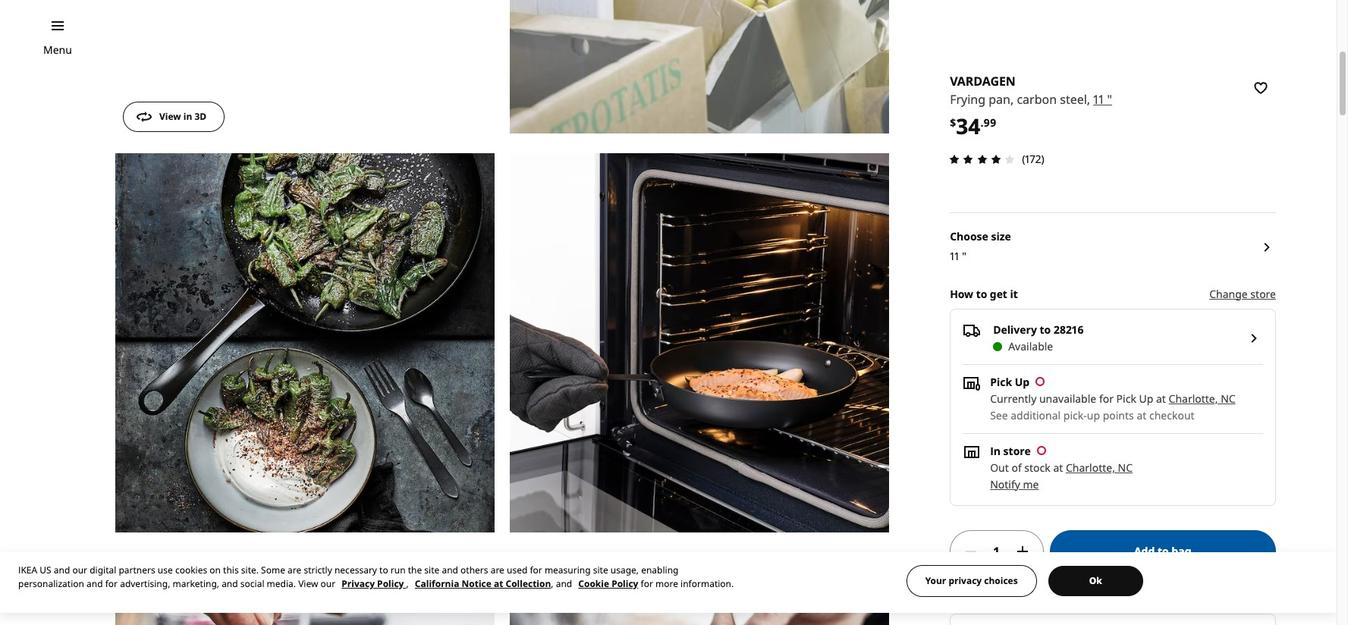 Task type: vqa. For each thing, say whether or not it's contained in the screenshot.
the View within the Ikea Us And Our Digital Partners Use Cookies On This Site. Some Are Strictly Necessary To Run The Site And Others Are Used For Measuring Site Usage, Enabling Personalization And For Advertising, Marketing, And Social Media. View Our
yes



Task type: describe. For each thing, give the bounding box(es) containing it.
social
[[240, 577, 264, 590]]

run
[[391, 564, 406, 577]]

available
[[1009, 339, 1053, 353]]

points
[[1103, 408, 1134, 422]]

in store
[[990, 444, 1031, 458]]

more
[[950, 592, 978, 606]]

charlotte, inside currently unavailable for pick up at charlotte, nc see additional pick-up points at checkout
[[1169, 391, 1218, 406]]

stock
[[1025, 460, 1051, 475]]

partners
[[119, 564, 155, 577]]

and up the california
[[442, 564, 458, 577]]

at right points
[[1137, 408, 1147, 422]]

personalization
[[18, 577, 84, 590]]

$
[[950, 115, 956, 130]]

get
[[990, 287, 1008, 301]]

usage,
[[611, 564, 639, 577]]

media.
[[267, 577, 296, 590]]

for up privacy policy , california notice at collection , and cookie policy for more information.
[[530, 564, 542, 577]]

at inside out of stock at charlotte, nc notify me
[[1054, 460, 1063, 475]]

view in 3d
[[159, 110, 207, 123]]

to inside ikea us and our digital partners use cookies on this site. some are strictly necessary to run the site and others are used for measuring site usage, enabling personalization and for advertising, marketing, and social media. view our
[[379, 564, 388, 577]]

to left pay
[[1010, 592, 1021, 606]]

charlotte, nc button for at
[[1169, 391, 1236, 406]]

choices
[[984, 574, 1018, 587]]

steel,
[[1060, 91, 1091, 108]]

view inside ikea us and our digital partners use cookies on this site. some are strictly necessary to run the site and others are used for measuring site usage, enabling personalization and for advertising, marketing, and social media. view our
[[298, 577, 318, 590]]

and down digital
[[87, 577, 103, 590]]

delivery to 28216
[[993, 322, 1084, 337]]

enabling
[[641, 564, 679, 577]]

of
[[1012, 460, 1022, 475]]

ikea
[[18, 564, 37, 577]]

currently unavailable for pick up at charlotte, nc see additional pick-up points at checkout
[[990, 391, 1236, 422]]

site.
[[241, 564, 259, 577]]

add to bag button
[[1050, 530, 1276, 573]]

11 inside vardagen frying pan, carbon steel, 11 "
[[1094, 91, 1104, 108]]

99
[[984, 115, 997, 130]]

it
[[1010, 287, 1018, 301]]

carbon
[[1017, 91, 1057, 108]]

cookie
[[578, 577, 609, 590]]

california notice at collection link
[[415, 577, 551, 590]]

$ 34 . 99
[[950, 112, 997, 141]]

how
[[950, 287, 974, 301]]

" inside choose size 11 "
[[962, 249, 967, 263]]

1 horizontal spatial our
[[321, 577, 336, 590]]

change store button
[[1210, 286, 1276, 303]]

out of stock at charlotte, nc group
[[990, 460, 1133, 475]]

out
[[990, 460, 1009, 475]]

2 site from the left
[[593, 564, 608, 577]]

on
[[210, 564, 221, 577]]

pan,
[[989, 91, 1014, 108]]

information.
[[681, 577, 734, 590]]

1 site from the left
[[424, 564, 440, 577]]

privacy
[[949, 574, 982, 587]]

add
[[1134, 544, 1155, 558]]

delivery
[[993, 322, 1037, 337]]

notify me button
[[990, 477, 1039, 491]]

and down 'this' at the left of page
[[222, 577, 238, 590]]

privacy policy , california notice at collection , and cookie policy for more information.
[[342, 577, 734, 590]]

menu
[[43, 42, 72, 57]]

collection
[[506, 577, 551, 590]]

and right us
[[54, 564, 70, 577]]

how to get it
[[950, 287, 1018, 301]]

privacy policy link
[[342, 577, 406, 590]]

0 vertical spatial pick
[[990, 375, 1012, 389]]

store for change store
[[1251, 287, 1276, 301]]

size
[[991, 229, 1011, 243]]

marketing,
[[173, 577, 219, 590]]

bag
[[1172, 544, 1192, 558]]

(172)
[[1022, 152, 1045, 166]]

notice
[[462, 577, 492, 590]]

digital
[[90, 564, 116, 577]]

for down digital
[[105, 577, 118, 590]]

cookies
[[175, 564, 207, 577]]

some
[[261, 564, 285, 577]]

change
[[1210, 287, 1248, 301]]

your privacy choices button
[[907, 565, 1037, 597]]

ok button
[[1049, 566, 1143, 596]]

(172) button
[[946, 150, 1045, 168]]

right image
[[1245, 329, 1263, 347]]

unavailable
[[1040, 391, 1097, 406]]

checkout
[[1150, 408, 1195, 422]]

this
[[223, 564, 239, 577]]



Task type: locate. For each thing, give the bounding box(es) containing it.
vardagen frying pan, carbon steel, 11 " image
[[116, 0, 495, 133], [116, 153, 495, 532], [510, 153, 889, 532], [116, 552, 495, 625], [510, 552, 889, 625]]

1 horizontal spatial charlotte,
[[1169, 391, 1218, 406]]

up up currently
[[1015, 375, 1030, 389]]

charlotte,
[[1169, 391, 1218, 406], [1066, 460, 1115, 475]]

charlotte, nc button up the checkout
[[1169, 391, 1236, 406]]

11 down choose
[[950, 249, 960, 263]]

0 horizontal spatial nc
[[1118, 460, 1133, 475]]

notify
[[990, 477, 1021, 491]]

menu button
[[43, 42, 72, 58]]

1 horizontal spatial site
[[593, 564, 608, 577]]

in
[[183, 110, 192, 123]]

ok
[[1090, 574, 1102, 587]]

and down measuring
[[556, 577, 572, 590]]

1 vertical spatial our
[[321, 577, 336, 590]]

11
[[1094, 91, 1104, 108], [950, 249, 960, 263]]

policy down "run"
[[377, 577, 404, 590]]

1 vertical spatial "
[[962, 249, 967, 263]]

vardagen frying pan, carbon steel, 11 "
[[950, 73, 1113, 108]]

site up the california
[[424, 564, 440, 577]]

at
[[1156, 391, 1166, 406], [1137, 408, 1147, 422], [1054, 460, 1063, 475], [494, 577, 503, 590]]

pick up points
[[1117, 391, 1137, 406]]

site up cookie
[[593, 564, 608, 577]]

11 right steel,
[[1094, 91, 1104, 108]]

0 horizontal spatial charlotte, nc button
[[1066, 460, 1133, 475]]

1 horizontal spatial are
[[491, 564, 505, 577]]

up up the checkout
[[1139, 391, 1154, 406]]

2 , from the left
[[551, 577, 554, 590]]

to for delivery
[[1040, 322, 1051, 337]]

view inside button
[[159, 110, 181, 123]]

our left digital
[[72, 564, 87, 577]]

add to bag
[[1134, 544, 1192, 558]]

1 horizontal spatial "
[[1108, 91, 1113, 108]]

1 vertical spatial nc
[[1118, 460, 1133, 475]]

ways
[[980, 592, 1007, 606]]

your privacy choices
[[926, 574, 1018, 587]]

frying
[[950, 91, 986, 108]]

to for how
[[976, 287, 987, 301]]

pay
[[1024, 592, 1043, 606]]

others
[[461, 564, 488, 577]]

to inside add to bag 'button'
[[1158, 544, 1169, 558]]

nc inside out of stock at charlotte, nc notify me
[[1118, 460, 1133, 475]]

use
[[158, 564, 173, 577]]

1 vertical spatial 11
[[950, 249, 960, 263]]

view left in
[[159, 110, 181, 123]]

34
[[956, 112, 981, 141]]

to left 'bag'
[[1158, 544, 1169, 558]]

view
[[159, 110, 181, 123], [298, 577, 318, 590]]

0 horizontal spatial site
[[424, 564, 440, 577]]

necessary
[[335, 564, 377, 577]]

11 " button
[[1094, 90, 1113, 110]]

1 vertical spatial pick
[[1117, 391, 1137, 406]]

change store
[[1210, 287, 1276, 301]]

me
[[1023, 477, 1039, 491]]

advertising,
[[120, 577, 170, 590]]

store
[[1251, 287, 1276, 301], [1004, 444, 1031, 458]]

1 vertical spatial store
[[1004, 444, 1031, 458]]

1 vertical spatial up
[[1139, 391, 1154, 406]]

review: 3.8 out of 5 stars. total reviews: 172 image
[[946, 150, 1019, 168]]

1 horizontal spatial pick
[[1117, 391, 1137, 406]]

strictly
[[304, 564, 332, 577]]

in
[[990, 444, 1001, 458]]

pick up currently
[[990, 375, 1012, 389]]

0 horizontal spatial our
[[72, 564, 87, 577]]

0 horizontal spatial "
[[962, 249, 967, 263]]

pick
[[990, 375, 1012, 389], [1117, 391, 1137, 406]]

charlotte, inside out of stock at charlotte, nc notify me
[[1066, 460, 1115, 475]]

0 horizontal spatial are
[[288, 564, 301, 577]]

3d
[[195, 110, 207, 123]]

" inside vardagen frying pan, carbon steel, 11 "
[[1108, 91, 1113, 108]]

, down the
[[406, 577, 409, 590]]

0 horizontal spatial view
[[159, 110, 181, 123]]

" down choose
[[962, 249, 967, 263]]

are up media.
[[288, 564, 301, 577]]

0 vertical spatial 11
[[1094, 91, 1104, 108]]

for
[[1099, 391, 1114, 406], [530, 564, 542, 577], [105, 577, 118, 590], [641, 577, 653, 590]]

for down 'enabling'
[[641, 577, 653, 590]]

at right notice at the left bottom
[[494, 577, 503, 590]]

additional
[[1011, 408, 1061, 422]]

ikea us and our digital partners use cookies on this site. some are strictly necessary to run the site and others are used for measuring site usage, enabling personalization and for advertising, marketing, and social media. view our
[[18, 564, 679, 590]]

,
[[406, 577, 409, 590], [551, 577, 554, 590]]

charlotte, nc button for nc
[[1066, 460, 1133, 475]]

at up the checkout
[[1156, 391, 1166, 406]]

are left used on the left of page
[[491, 564, 505, 577]]

up
[[1087, 408, 1100, 422]]

0 horizontal spatial charlotte,
[[1066, 460, 1115, 475]]

more ways to pay
[[950, 592, 1043, 606]]

0 horizontal spatial store
[[1004, 444, 1031, 458]]

0 vertical spatial view
[[159, 110, 181, 123]]

0 vertical spatial charlotte, nc button
[[1169, 391, 1236, 406]]

see
[[990, 408, 1008, 422]]

1 horizontal spatial up
[[1139, 391, 1154, 406]]

0 horizontal spatial policy
[[377, 577, 404, 590]]

1 horizontal spatial policy
[[612, 577, 639, 590]]

up inside currently unavailable for pick up at charlotte, nc see additional pick-up points at checkout
[[1139, 391, 1154, 406]]

1 horizontal spatial 11
[[1094, 91, 1104, 108]]

0 vertical spatial charlotte,
[[1169, 391, 1218, 406]]

store inside button
[[1251, 287, 1276, 301]]

pick up
[[990, 375, 1030, 389]]

2 policy from the left
[[612, 577, 639, 590]]

charlotte, down up
[[1066, 460, 1115, 475]]

and
[[54, 564, 70, 577], [442, 564, 458, 577], [87, 577, 103, 590], [222, 577, 238, 590], [556, 577, 572, 590]]

1 horizontal spatial store
[[1251, 287, 1276, 301]]

for inside currently unavailable for pick up at charlotte, nc see additional pick-up points at checkout
[[1099, 391, 1114, 406]]

out of stock at charlotte, nc notify me
[[990, 460, 1133, 491]]

" right steel,
[[1108, 91, 1113, 108]]

28216
[[1054, 322, 1084, 337]]

vardagen
[[950, 73, 1016, 90]]

to left 'get'
[[976, 287, 987, 301]]

0 horizontal spatial 11
[[950, 249, 960, 263]]

currently
[[990, 391, 1037, 406]]

0 vertical spatial up
[[1015, 375, 1030, 389]]

0 horizontal spatial up
[[1015, 375, 1030, 389]]

view in 3d button
[[123, 102, 225, 132]]

1 horizontal spatial charlotte, nc button
[[1169, 391, 1236, 406]]

1 horizontal spatial view
[[298, 577, 318, 590]]

store for in store
[[1004, 444, 1031, 458]]

used
[[507, 564, 528, 577]]

0 vertical spatial nc
[[1221, 391, 1236, 406]]

1 , from the left
[[406, 577, 409, 590]]

charlotte, nc button down up
[[1066, 460, 1133, 475]]

11 inside choose size 11 "
[[950, 249, 960, 263]]

1 vertical spatial charlotte, nc button
[[1066, 460, 1133, 475]]

our
[[72, 564, 87, 577], [321, 577, 336, 590]]

at right stock
[[1054, 460, 1063, 475]]

measuring
[[545, 564, 591, 577]]

cookie policy link
[[578, 577, 639, 590]]

currently unavailable for pick up at charlotte, nc group
[[990, 391, 1236, 406]]

california
[[415, 577, 459, 590]]

pick-
[[1064, 408, 1087, 422]]

choose
[[950, 229, 989, 243]]

to left "run"
[[379, 564, 388, 577]]

1 policy from the left
[[377, 577, 404, 590]]

charlotte, nc button
[[1169, 391, 1236, 406], [1066, 460, 1133, 475]]

privacy
[[342, 577, 375, 590]]

2 are from the left
[[491, 564, 505, 577]]

1 horizontal spatial ,
[[551, 577, 554, 590]]

are
[[288, 564, 301, 577], [491, 564, 505, 577]]

pick inside currently unavailable for pick up at charlotte, nc see additional pick-up points at checkout
[[1117, 391, 1137, 406]]

1 vertical spatial charlotte,
[[1066, 460, 1115, 475]]

1 vertical spatial view
[[298, 577, 318, 590]]

to for add
[[1158, 544, 1169, 558]]

policy down usage,
[[612, 577, 639, 590]]

0 vertical spatial store
[[1251, 287, 1276, 301]]

policy
[[377, 577, 404, 590], [612, 577, 639, 590]]

more
[[656, 577, 678, 590]]

0 vertical spatial our
[[72, 564, 87, 577]]

view down strictly
[[298, 577, 318, 590]]

.
[[981, 115, 984, 130]]

, down measuring
[[551, 577, 554, 590]]

our down strictly
[[321, 577, 336, 590]]

charlotte, up the checkout
[[1169, 391, 1218, 406]]

Quantity input value text field
[[987, 530, 1007, 573]]

store right change
[[1251, 287, 1276, 301]]

0 horizontal spatial ,
[[406, 577, 409, 590]]

0 vertical spatial "
[[1108, 91, 1113, 108]]

us
[[40, 564, 51, 577]]

to up available
[[1040, 322, 1051, 337]]

1 are from the left
[[288, 564, 301, 577]]

store up of
[[1004, 444, 1031, 458]]

for up points
[[1099, 391, 1114, 406]]

your
[[926, 574, 947, 587]]

1 horizontal spatial nc
[[1221, 391, 1236, 406]]

the
[[408, 564, 422, 577]]

site
[[424, 564, 440, 577], [593, 564, 608, 577]]

nc inside currently unavailable for pick up at charlotte, nc see additional pick-up points at checkout
[[1221, 391, 1236, 406]]

0 horizontal spatial pick
[[990, 375, 1012, 389]]



